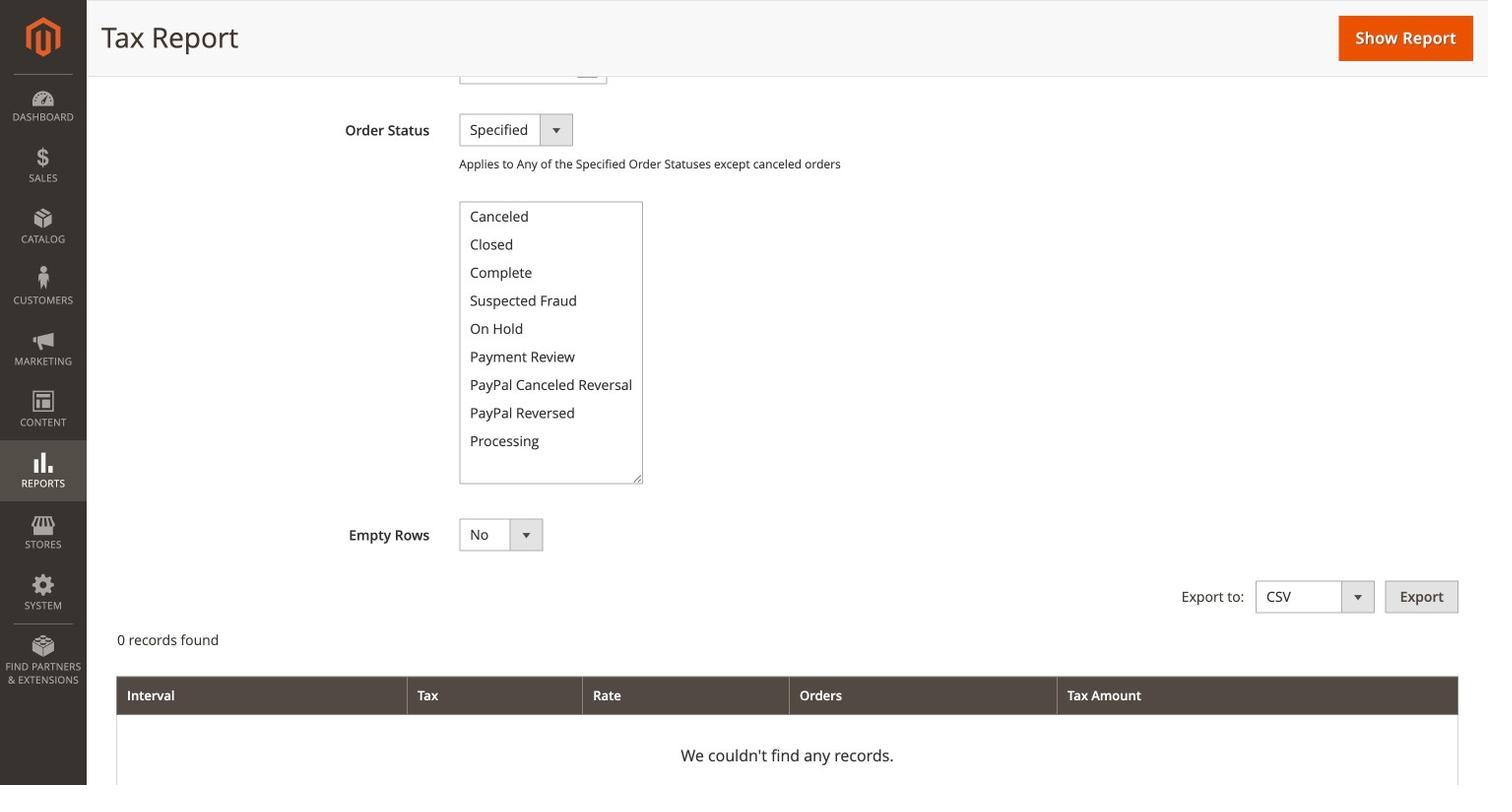 Task type: locate. For each thing, give the bounding box(es) containing it.
None text field
[[459, 0, 607, 22], [459, 52, 607, 84], [459, 0, 607, 22], [459, 52, 607, 84]]

magento admin panel image
[[26, 17, 61, 57]]

menu bar
[[0, 74, 87, 697]]



